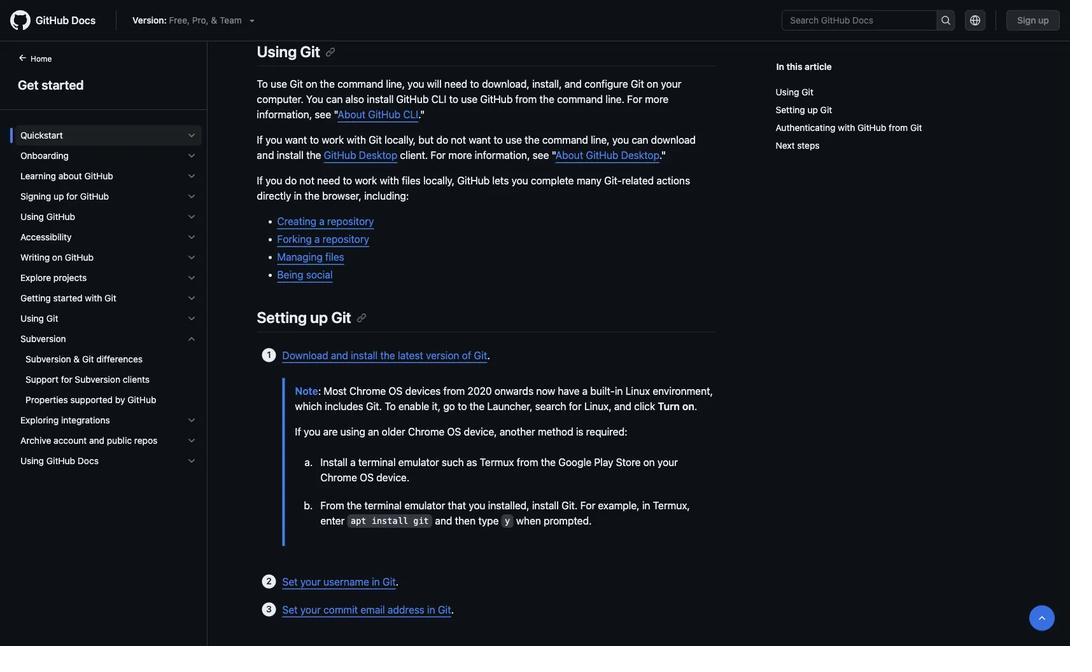 Task type: vqa. For each thing, say whether or not it's contained in the screenshot.
steps
yes



Task type: describe. For each thing, give the bounding box(es) containing it.
forking a repository link
[[277, 233, 369, 246]]

1 horizontal spatial setting up git link
[[776, 101, 1016, 119]]

git up you
[[300, 43, 320, 60]]

pro,
[[192, 15, 209, 25]]

a up managing files 'link'
[[314, 233, 320, 246]]

up up download
[[310, 309, 328, 327]]

setting inside the setting up git link
[[776, 105, 805, 115]]

signing
[[20, 191, 51, 202]]

files inside creating a repository forking a repository managing files being social
[[325, 251, 344, 263]]

method
[[538, 426, 573, 438]]

in inside from the terminal emulator that you installed, install git. for example, in termux, enter
[[642, 500, 650, 512]]

1 horizontal spatial about
[[555, 149, 583, 161]]

is
[[576, 426, 583, 438]]

subversion & git differences
[[25, 354, 143, 365]]

devices
[[405, 385, 441, 397]]

to down you
[[310, 134, 319, 146]]

in right address
[[427, 604, 435, 616]]

properties supported by github
[[25, 395, 156, 405]]

emulator for that
[[404, 500, 445, 512]]

install inside apt install git and then type y when prompted.
[[372, 517, 408, 527]]

select language: current language is english image
[[970, 15, 980, 25]]

set for set your commit email address in git
[[282, 604, 298, 616]]

github up "github desktop" link
[[368, 109, 400, 121]]

sc 9kayk9 0 image for learning about github
[[187, 171, 197, 181]]

writing on github button
[[15, 248, 202, 268]]

you inside to use git on the command line, you will need to download, install, and configure git on your computer. you can also install github cli to use github from the command line. for more information, see "
[[408, 78, 424, 90]]

to inside : most chrome os devices from 2020 onwards now have a built-in linux environment, which includes git. to enable it, go to the launcher, search for linux, and click
[[458, 400, 467, 412]]

line, inside to use git on the command line, you will need to download, install, and configure git on your computer. you can also install github cli to use github from the command line. for more information, see "
[[386, 78, 405, 90]]

writing
[[20, 252, 50, 263]]

2 want from the left
[[469, 134, 491, 146]]

command inside if you want to work with git locally, but do not want to use the command line, you can download and install the
[[542, 134, 588, 146]]

support
[[25, 375, 59, 385]]

in up 'email'
[[372, 576, 380, 588]]

git inside authenticating with github from git link
[[910, 123, 922, 133]]

the inside install a terminal emulator such as termux from the google play store on your chrome os device.
[[541, 456, 556, 468]]

up up authenticating
[[807, 105, 818, 115]]

set your commit email address in git link
[[282, 604, 451, 616]]

in this article
[[776, 61, 832, 72]]

also
[[345, 93, 364, 105]]

started for get
[[42, 77, 84, 92]]

not inside if you want to work with git locally, but do not want to use the command line, you can download and install the
[[451, 134, 466, 146]]

need inside to use git on the command line, you will need to download, install, and configure git on your computer. you can also install github cli to use github from the command line. for more information, see "
[[444, 78, 467, 90]]

0 horizontal spatial ."
[[418, 109, 425, 121]]

from inside to use git on the command line, you will need to download, install, and configure git on your computer. you can also install github cli to use github from the command line. for more information, see "
[[515, 93, 537, 105]]

work inside if you want to work with git locally, but do not want to use the command line, you can download and install the
[[322, 134, 344, 146]]

explore projects
[[20, 273, 87, 283]]

accessibility button
[[15, 227, 202, 248]]

and down that
[[435, 515, 452, 527]]

do inside if you do not need to work with files locally, github lets you complete many git-related actions directly in the browser, including:
[[285, 175, 297, 187]]

0 horizontal spatial cli
[[403, 109, 418, 121]]

sc 9kayk9 0 image for exploring integrations
[[187, 416, 197, 426]]

subversion element containing subversion
[[10, 329, 207, 411]]

docs inside dropdown button
[[78, 456, 99, 467]]

an
[[368, 426, 379, 438]]

many
[[577, 175, 602, 187]]

0 horizontal spatial setting up git
[[257, 309, 351, 327]]

2 desktop from the left
[[621, 149, 659, 161]]

github up browser,
[[324, 149, 356, 161]]

github down download,
[[480, 93, 513, 105]]

install left the latest
[[351, 349, 378, 362]]

2 vertical spatial subversion
[[75, 375, 120, 385]]

install inside to use git on the command line, you will need to download, install, and configure git on your computer. you can also install github cli to use github from the command line. for more information, see "
[[367, 93, 394, 105]]

more inside to use git on the command line, you will need to download, install, and configure git on your computer. you can also install github cli to use github from the command line. for more information, see "
[[645, 93, 669, 105]]

learning
[[20, 171, 56, 181]]

and right download
[[331, 349, 348, 362]]

1 horizontal spatial using git
[[257, 43, 320, 60]]

git inside the 'using git' dropdown button
[[46, 314, 58, 324]]

locally, inside if you want to work with git locally, but do not want to use the command line, you can download and install the
[[385, 134, 416, 146]]

from
[[321, 500, 344, 512]]

required:
[[586, 426, 627, 438]]

github inside signing up for github dropdown button
[[80, 191, 109, 202]]

. right address
[[451, 604, 454, 616]]

the up you
[[320, 78, 335, 90]]

os inside install a terminal emulator such as termux from the google play store on your chrome os device.
[[360, 472, 374, 484]]

" inside to use git on the command line, you will need to download, install, and configure git on your computer. you can also install github cli to use github from the command line. for more information, see "
[[334, 109, 338, 121]]

getting
[[20, 293, 51, 304]]

type
[[478, 515, 499, 527]]

using git inside dropdown button
[[20, 314, 58, 324]]

: most chrome os devices from 2020 onwards now have a built-in linux environment, which includes git. to enable it, go to the launcher, search for linux, and click
[[295, 385, 713, 412]]

1 vertical spatial command
[[557, 93, 603, 105]]

with right authenticating
[[838, 123, 855, 133]]

sc 9kayk9 0 image for getting started with git
[[187, 293, 197, 304]]

from the terminal emulator that you installed, install git. for example, in termux, enter
[[321, 500, 690, 527]]

1 vertical spatial ."
[[659, 149, 666, 161]]

set your username in git link
[[282, 576, 396, 588]]

github docs
[[36, 14, 96, 26]]

git inside 'using git' link
[[802, 87, 813, 97]]

git right configure
[[631, 78, 644, 90]]

from inside : most chrome os devices from 2020 onwards now have a built-in linux environment, which includes git. to enable it, go to the launcher, search for linux, and click
[[443, 385, 465, 397]]

properties supported by github link
[[15, 390, 202, 411]]

git right of at the left bottom of the page
[[474, 349, 487, 362]]

a inside : most chrome os devices from 2020 onwards now have a built-in linux environment, which includes git. to enable it, go to the launcher, search for linux, and click
[[582, 385, 588, 397]]

1 vertical spatial for
[[61, 375, 72, 385]]

to inside if you do not need to work with files locally, github lets you complete many git-related actions directly in the browser, including:
[[343, 175, 352, 187]]

getting started with git button
[[15, 288, 202, 309]]

using for using github dropdown button
[[20, 212, 44, 222]]

prompted.
[[544, 515, 592, 527]]

not inside if you do not need to work with files locally, github lets you complete many git-related actions directly in the browser, including:
[[299, 175, 314, 187]]

enter
[[321, 515, 345, 527]]

you down computer.
[[266, 134, 282, 146]]

1 vertical spatial chrome
[[408, 426, 445, 438]]

then
[[455, 515, 476, 527]]

example,
[[598, 500, 640, 512]]

1 want from the left
[[285, 134, 307, 146]]

of
[[462, 349, 471, 362]]

the inside : most chrome os devices from 2020 onwards now have a built-in linux environment, which includes git. to enable it, go to the launcher, search for linux, and click
[[470, 400, 485, 412]]

0 vertical spatial using git link
[[257, 43, 336, 60]]

1 horizontal spatial &
[[211, 15, 217, 25]]

if for if you want to work with git locally, but do not want to use the command line, you can download and install the
[[257, 134, 263, 146]]

about github desktop link
[[555, 149, 659, 161]]

2 horizontal spatial os
[[447, 426, 461, 438]]

for inside from the terminal emulator that you installed, install git. for example, in termux, enter
[[580, 500, 595, 512]]

github up git-
[[586, 149, 618, 161]]

if you are using an older chrome os device, another method is required:
[[295, 426, 627, 438]]

built-
[[590, 385, 615, 397]]

git. inside from the terminal emulator that you installed, install git. for example, in termux, enter
[[562, 500, 578, 512]]

projects
[[53, 273, 87, 283]]

this
[[786, 61, 802, 72]]

turn on .
[[658, 400, 697, 412]]

up inside 'link'
[[1038, 15, 1049, 25]]

set your commit email address in git .
[[282, 604, 454, 616]]

terminal for the
[[364, 500, 402, 512]]

using github docs button
[[15, 451, 202, 472]]

have
[[558, 385, 580, 397]]

go
[[443, 400, 455, 412]]

1 vertical spatial repository
[[323, 233, 369, 246]]

and inside : most chrome os devices from 2020 onwards now have a built-in linux environment, which includes git. to enable it, go to the launcher, search for linux, and click
[[614, 400, 631, 412]]

1 horizontal spatial using git link
[[776, 83, 1016, 101]]

to up if you want to work with git locally, but do not want to use the command line, you can download and install the
[[449, 93, 458, 105]]

about github cli ."
[[338, 109, 425, 121]]

& inside get started element
[[73, 354, 80, 365]]

git right address
[[438, 604, 451, 616]]

sc 9kayk9 0 image for using github docs
[[187, 456, 197, 467]]

using inside 'using git' link
[[776, 87, 799, 97]]

git down social
[[331, 309, 351, 327]]

sc 9kayk9 0 image for writing on github
[[187, 253, 197, 263]]

to use git on the command line, you will need to download, install, and configure git on your computer. you can also install github cli to use github from the command line. for more information, see "
[[257, 78, 681, 121]]

support for subversion clients
[[25, 375, 150, 385]]

using for 'using github docs' dropdown button
[[20, 456, 44, 467]]

explore projects button
[[15, 268, 202, 288]]

on up you
[[306, 78, 317, 90]]

you right lets at the left of page
[[512, 175, 528, 187]]

your inside install a terminal emulator such as termux from the google play store on your chrome os device.
[[658, 456, 678, 468]]

lets
[[492, 175, 509, 187]]

subversion for subversion & git differences
[[25, 354, 71, 365]]

get started link
[[15, 75, 192, 94]]

from up next steps link
[[889, 123, 908, 133]]

subversion element containing subversion & git differences
[[10, 349, 207, 411]]

github docs link
[[10, 10, 106, 31]]

the left "github desktop" link
[[306, 149, 321, 161]]

exploring
[[20, 415, 59, 426]]

play
[[594, 456, 613, 468]]

managing
[[277, 251, 323, 263]]

1 vertical spatial setting
[[257, 309, 307, 327]]

github inside writing on github dropdown button
[[65, 252, 94, 263]]

account
[[54, 436, 87, 446]]

locally, inside if you do not need to work with files locally, github lets you complete many git-related actions directly in the browser, including:
[[423, 175, 455, 187]]

home
[[31, 54, 52, 63]]

learning about github
[[20, 171, 113, 181]]

git up 'email'
[[383, 576, 396, 588]]

1 vertical spatial see
[[533, 149, 549, 161]]

are
[[323, 426, 338, 438]]

complete
[[531, 175, 574, 187]]

and inside dropdown button
[[89, 436, 104, 446]]

triangle down image
[[247, 15, 257, 25]]

github desktop link
[[324, 149, 397, 161]]

using down triangle down image
[[257, 43, 297, 60]]

for inside dropdown button
[[66, 191, 78, 202]]

apt
[[351, 517, 366, 527]]

scroll to top image
[[1037, 614, 1047, 624]]

github inside learning about github dropdown button
[[84, 171, 113, 181]]

get started
[[18, 77, 84, 92]]

github inside github docs link
[[36, 14, 69, 26]]

to inside to use git on the command line, you will need to download, install, and configure git on your computer. you can also install github cli to use github from the command line. for more information, see "
[[257, 78, 268, 90]]

chrome inside install a terminal emulator such as termux from the google play store on your chrome os device.
[[321, 472, 357, 484]]

sc 9kayk9 0 image for accessibility
[[187, 232, 197, 243]]

supported
[[70, 395, 113, 405]]

github down will
[[396, 93, 429, 105]]

when
[[516, 515, 541, 527]]

install,
[[532, 78, 562, 90]]

install inside from the terminal emulator that you installed, install git. for example, in termux, enter
[[532, 500, 559, 512]]

1 vertical spatial "
[[552, 149, 555, 161]]

0 vertical spatial use
[[271, 78, 287, 90]]

but
[[418, 134, 434, 146]]

github inside if you do not need to work with files locally, github lets you complete many git-related actions directly in the browser, including:
[[457, 175, 490, 187]]

install a terminal emulator such as termux from the google play store on your chrome os device.
[[321, 456, 678, 484]]

termux
[[480, 456, 514, 468]]

environment,
[[653, 385, 713, 397]]

using for the 'using git' dropdown button
[[20, 314, 44, 324]]

see inside to use git on the command line, you will need to download, install, and configure git on your computer. you can also install github cli to use github from the command line. for more information, see "
[[315, 109, 331, 121]]

to left download,
[[470, 78, 479, 90]]

article
[[805, 61, 832, 72]]

such
[[442, 456, 464, 468]]

download,
[[482, 78, 530, 90]]



Task type: locate. For each thing, give the bounding box(es) containing it.
using github docs
[[20, 456, 99, 467]]

sc 9kayk9 0 image for onboarding
[[187, 151, 197, 161]]

about
[[338, 109, 365, 121], [555, 149, 583, 161]]

linux,
[[584, 400, 612, 412]]

os down go
[[447, 426, 461, 438]]

0 horizontal spatial use
[[271, 78, 287, 90]]

in this article element
[[776, 60, 1021, 73]]

setting
[[776, 105, 805, 115], [257, 309, 307, 327]]

0 vertical spatial ."
[[418, 109, 425, 121]]

use up github desktop client.  for more information, see " about github desktop ." at top
[[505, 134, 522, 146]]

.
[[487, 349, 490, 362], [694, 400, 697, 412], [396, 576, 399, 588], [451, 604, 454, 616]]

you up about github desktop link
[[612, 134, 629, 146]]

installed,
[[488, 500, 529, 512]]

2 subversion element from the top
[[10, 349, 207, 411]]

install
[[367, 93, 394, 105], [277, 149, 304, 161], [351, 349, 378, 362], [532, 500, 559, 512], [372, 517, 408, 527]]

in inside if you do not need to work with files locally, github lets you complete many git-related actions directly in the browser, including:
[[294, 190, 302, 202]]

started for getting
[[53, 293, 82, 304]]

do inside if you want to work with git locally, but do not want to use the command line, you can download and install the
[[436, 134, 448, 146]]

the down 'install,'
[[539, 93, 554, 105]]

." up but
[[418, 109, 425, 121]]

social
[[306, 269, 333, 281]]

0 vertical spatial os
[[389, 385, 403, 397]]

setting up git up download
[[257, 309, 351, 327]]

0 vertical spatial docs
[[71, 14, 96, 26]]

0 horizontal spatial about
[[338, 109, 365, 121]]

to inside : most chrome os devices from 2020 onwards now have a built-in linux environment, which includes git. to enable it, go to the launcher, search for linux, and click
[[385, 400, 396, 412]]

. up address
[[396, 576, 399, 588]]

github down clients
[[127, 395, 156, 405]]

5 sc 9kayk9 0 image from the top
[[187, 314, 197, 324]]

0 vertical spatial see
[[315, 109, 331, 121]]

on down environment,
[[682, 400, 694, 412]]

want down computer.
[[285, 134, 307, 146]]

sc 9kayk9 0 image
[[187, 151, 197, 161], [187, 171, 197, 181], [187, 212, 197, 222], [187, 273, 197, 283], [187, 314, 197, 324], [187, 416, 197, 426]]

git inside the setting up git link
[[820, 105, 832, 115]]

emulator for such
[[398, 456, 439, 468]]

the left google
[[541, 456, 556, 468]]

sc 9kayk9 0 image
[[187, 130, 197, 141], [187, 192, 197, 202], [187, 232, 197, 243], [187, 253, 197, 263], [187, 293, 197, 304], [187, 334, 197, 344], [187, 436, 197, 446], [187, 456, 197, 467]]

and down "linux" on the bottom right of page
[[614, 400, 631, 412]]

0 vertical spatial set
[[282, 576, 298, 588]]

setting up git
[[776, 105, 832, 115], [257, 309, 351, 327]]

locally,
[[385, 134, 416, 146], [423, 175, 455, 187]]

directly
[[257, 190, 291, 202]]

os left device.
[[360, 472, 374, 484]]

sc 9kayk9 0 image for using github
[[187, 212, 197, 222]]

cli
[[431, 93, 447, 105], [403, 109, 418, 121]]

launcher,
[[487, 400, 532, 412]]

on inside install a terminal emulator such as termux from the google play store on your chrome os device.
[[643, 456, 655, 468]]

sc 9kayk9 0 image for signing up for github
[[187, 192, 197, 202]]

0 vertical spatial if
[[257, 134, 263, 146]]

1 horizontal spatial os
[[389, 385, 403, 397]]

download and install the latest version of git link
[[282, 349, 487, 362]]

using
[[340, 426, 365, 438]]

the up github desktop client.  for more information, see " about github desktop ." at top
[[525, 134, 540, 146]]

. right of at the left bottom of the page
[[487, 349, 490, 362]]

0 vertical spatial to
[[257, 78, 268, 90]]

sc 9kayk9 0 image inside the 'using git' dropdown button
[[187, 314, 197, 324]]

download
[[282, 349, 328, 362]]

desktop
[[359, 149, 397, 161], [621, 149, 659, 161]]

support for subversion clients link
[[15, 370, 202, 390]]

sc 9kayk9 0 image for subversion
[[187, 334, 197, 344]]

in inside : most chrome os devices from 2020 onwards now have a built-in linux environment, which includes git. to enable it, go to the launcher, search for linux, and click
[[615, 385, 623, 397]]

0 horizontal spatial information,
[[257, 109, 312, 121]]

1 vertical spatial to
[[385, 400, 396, 412]]

1 horizontal spatial more
[[645, 93, 669, 105]]

if down the which
[[295, 426, 301, 438]]

termux,
[[653, 500, 690, 512]]

os up enable
[[389, 385, 403, 397]]

1 horizontal spatial information,
[[475, 149, 530, 161]]

git up "github desktop" link
[[369, 134, 382, 146]]

1 vertical spatial os
[[447, 426, 461, 438]]

0 horizontal spatial not
[[299, 175, 314, 187]]

more
[[645, 93, 669, 105], [448, 149, 472, 161]]

a right the have
[[582, 385, 588, 397]]

1 vertical spatial set
[[282, 604, 298, 616]]

sign up
[[1017, 15, 1049, 25]]

using git button
[[15, 309, 202, 329]]

1 vertical spatial cli
[[403, 109, 418, 121]]

1 sc 9kayk9 0 image from the top
[[187, 130, 197, 141]]

chrome inside : most chrome os devices from 2020 onwards now have a built-in linux environment, which includes git. to enable it, go to the launcher, search for linux, and click
[[349, 385, 386, 397]]

if
[[257, 134, 263, 146], [257, 175, 263, 187], [295, 426, 301, 438]]

sc 9kayk9 0 image inside onboarding dropdown button
[[187, 151, 197, 161]]

subversion & git differences link
[[15, 349, 202, 370]]

git
[[413, 517, 429, 527]]

on right store
[[643, 456, 655, 468]]

sc 9kayk9 0 image inside the archive account and public repos dropdown button
[[187, 436, 197, 446]]

2020
[[468, 385, 492, 397]]

install
[[321, 456, 348, 468]]

device,
[[464, 426, 497, 438]]

7 sc 9kayk9 0 image from the top
[[187, 436, 197, 446]]

1 vertical spatial setting up git
[[257, 309, 351, 327]]

0 horizontal spatial work
[[322, 134, 344, 146]]

sc 9kayk9 0 image inside signing up for github dropdown button
[[187, 192, 197, 202]]

email
[[361, 604, 385, 616]]

2 horizontal spatial using git
[[776, 87, 813, 97]]

1 vertical spatial do
[[285, 175, 297, 187]]

line,
[[386, 78, 405, 90], [591, 134, 610, 146]]

more right line.
[[645, 93, 669, 105]]

see up complete
[[533, 149, 549, 161]]

repos
[[134, 436, 157, 446]]

team
[[220, 15, 242, 25]]

with inside if you want to work with git locally, but do not want to use the command line, you can download and install the
[[347, 134, 366, 146]]

0 vertical spatial not
[[451, 134, 466, 146]]

1 horizontal spatial line,
[[591, 134, 610, 146]]

1 horizontal spatial setting up git
[[776, 105, 832, 115]]

1 vertical spatial line,
[[591, 134, 610, 146]]

to up github desktop client.  for more information, see " about github desktop ." at top
[[494, 134, 503, 146]]

cli up "client."
[[403, 109, 418, 121]]

6 sc 9kayk9 0 image from the top
[[187, 334, 197, 344]]

with up including:
[[380, 175, 399, 187]]

the inside if you do not need to work with files locally, github lets you complete many git-related actions directly in the browser, including:
[[305, 190, 319, 202]]

git up next steps link
[[910, 123, 922, 133]]

want up github desktop client.  for more information, see " about github desktop ." at top
[[469, 134, 491, 146]]

by
[[115, 395, 125, 405]]

from up go
[[443, 385, 465, 397]]

terminal up apt
[[364, 500, 402, 512]]

1 vertical spatial not
[[299, 175, 314, 187]]

forking
[[277, 233, 312, 246]]

install up when
[[532, 500, 559, 512]]

chrome up includes
[[349, 385, 386, 397]]

cli down will
[[431, 93, 447, 105]]

0 vertical spatial setting up git
[[776, 105, 832, 115]]

writing on github
[[20, 252, 94, 263]]

for inside : most chrome os devices from 2020 onwards now have a built-in linux environment, which includes git. to enable it, go to the launcher, search for linux, and click
[[569, 400, 582, 412]]

browser,
[[322, 190, 362, 202]]

git inside subversion & git differences link
[[82, 354, 94, 365]]

setting up git link up next steps link
[[776, 101, 1016, 119]]

address
[[388, 604, 424, 616]]

if for if you do not need to work with files locally, github lets you complete many git-related actions directly in the browser, including:
[[257, 175, 263, 187]]

git. up an
[[366, 400, 382, 412]]

sc 9kayk9 0 image for using git
[[187, 314, 197, 324]]

can left download
[[632, 134, 648, 146]]

learning about github button
[[15, 166, 202, 187]]

for inside to use git on the command line, you will need to download, install, and configure git on your computer. you can also install github cli to use github from the command line. for more information, see "
[[627, 93, 642, 105]]

2 horizontal spatial for
[[627, 93, 642, 105]]

0 horizontal spatial git.
[[366, 400, 382, 412]]

4 sc 9kayk9 0 image from the top
[[187, 253, 197, 263]]

in
[[776, 61, 784, 72]]

tooltip
[[1029, 606, 1055, 631]]

the inside from the terminal emulator that you installed, install git. for example, in termux, enter
[[347, 500, 362, 512]]

about down also
[[338, 109, 365, 121]]

3 sc 9kayk9 0 image from the top
[[187, 212, 197, 222]]

do up directly
[[285, 175, 297, 187]]

1 vertical spatial setting up git link
[[257, 309, 367, 327]]

docs up home link
[[71, 14, 96, 26]]

in
[[294, 190, 302, 202], [615, 385, 623, 397], [642, 500, 650, 512], [372, 576, 380, 588], [427, 604, 435, 616]]

sc 9kayk9 0 image inside writing on github dropdown button
[[187, 253, 197, 263]]

0 horizontal spatial using git link
[[257, 43, 336, 60]]

2 sc 9kayk9 0 image from the top
[[187, 192, 197, 202]]

want
[[285, 134, 307, 146], [469, 134, 491, 146]]

about github cli link
[[338, 109, 418, 121]]

client.
[[400, 149, 428, 161]]

sc 9kayk9 0 image for archive account and public repos
[[187, 436, 197, 446]]

to right go
[[458, 400, 467, 412]]

2 vertical spatial using git
[[20, 314, 58, 324]]

1 horizontal spatial do
[[436, 134, 448, 146]]

sc 9kayk9 0 image for quickstart
[[187, 130, 197, 141]]

more up if you do not need to work with files locally, github lets you complete many git-related actions directly in the browser, including:
[[448, 149, 472, 161]]

commit
[[323, 604, 358, 616]]

0 horizontal spatial line,
[[386, 78, 405, 90]]

6 sc 9kayk9 0 image from the top
[[187, 416, 197, 426]]

1 horizontal spatial cli
[[431, 93, 447, 105]]

0 horizontal spatial more
[[448, 149, 472, 161]]

the left the latest
[[380, 349, 395, 362]]

chrome
[[349, 385, 386, 397], [408, 426, 445, 438], [321, 472, 357, 484]]

if for if you are using an older chrome os device, another method is required:
[[295, 426, 301, 438]]

information, inside to use git on the command line, you will need to download, install, and configure git on your computer. you can also install github cli to use github from the command line. for more information, see "
[[257, 109, 312, 121]]

1 vertical spatial need
[[317, 175, 340, 187]]

differences
[[96, 354, 143, 365]]

git. inside : most chrome os devices from 2020 onwards now have a built-in linux environment, which includes git. to enable it, go to the launcher, search for linux, and click
[[366, 400, 382, 412]]

1 vertical spatial git.
[[562, 500, 578, 512]]

the
[[320, 78, 335, 90], [539, 93, 554, 105], [525, 134, 540, 146], [306, 149, 321, 161], [305, 190, 319, 202], [380, 349, 395, 362], [470, 400, 485, 412], [541, 456, 556, 468], [347, 500, 362, 512]]

using down getting
[[20, 314, 44, 324]]

and inside to use git on the command line, you will need to download, install, and configure git on your computer. you can also install github cli to use github from the command line. for more information, see "
[[565, 78, 582, 90]]

0 vertical spatial command
[[337, 78, 383, 90]]

can inside if you want to work with git locally, but do not want to use the command line, you can download and install the
[[632, 134, 648, 146]]

0 vertical spatial line,
[[386, 78, 405, 90]]

exploring integrations button
[[15, 411, 202, 431]]

subversion element
[[10, 329, 207, 411], [10, 349, 207, 411]]

download
[[651, 134, 696, 146]]

0 vertical spatial about
[[338, 109, 365, 121]]

a up forking a repository link
[[319, 216, 325, 228]]

from right termux on the left bottom
[[517, 456, 538, 468]]

your left username
[[300, 576, 321, 588]]

need up browser,
[[317, 175, 340, 187]]

0 horizontal spatial to
[[257, 78, 268, 90]]

1 horizontal spatial desktop
[[621, 149, 659, 161]]

next steps
[[776, 140, 820, 151]]

0 vertical spatial work
[[322, 134, 344, 146]]

and left public
[[89, 436, 104, 446]]

quickstart element
[[10, 125, 207, 146]]

up
[[1038, 15, 1049, 25], [807, 105, 818, 115], [53, 191, 64, 202], [310, 309, 328, 327]]

your left commit
[[300, 604, 321, 616]]

including:
[[364, 190, 409, 202]]

on right configure
[[647, 78, 658, 90]]

github inside authenticating with github from git link
[[858, 123, 886, 133]]

5 sc 9kayk9 0 image from the top
[[187, 293, 197, 304]]

1 vertical spatial terminal
[[364, 500, 402, 512]]

using
[[257, 43, 297, 60], [776, 87, 799, 97], [20, 212, 44, 222], [20, 314, 44, 324], [20, 456, 44, 467]]

0 vertical spatial files
[[402, 175, 421, 187]]

github inside properties supported by github link
[[127, 395, 156, 405]]

using inside 'using github docs' dropdown button
[[20, 456, 44, 467]]

can inside to use git on the command line, you will need to download, install, and configure git on your computer. you can also install github cli to use github from the command line. for more information, see "
[[326, 93, 343, 105]]

0 vertical spatial subversion
[[20, 334, 66, 344]]

1 vertical spatial files
[[325, 251, 344, 263]]

from inside install a terminal emulator such as termux from the google play store on your chrome os device.
[[517, 456, 538, 468]]

git down "explore projects" dropdown button
[[105, 293, 116, 304]]

see down you
[[315, 109, 331, 121]]

sc 9kayk9 0 image for explore projects
[[187, 273, 197, 283]]

and inside if you want to work with git locally, but do not want to use the command line, you can download and install the
[[257, 149, 274, 161]]

git inside if you want to work with git locally, but do not want to use the command line, you can download and install the
[[369, 134, 382, 146]]

github down onboarding dropdown button
[[84, 171, 113, 181]]

need
[[444, 78, 467, 90], [317, 175, 340, 187]]

2 horizontal spatial use
[[505, 134, 522, 146]]

github down signing up for github
[[46, 212, 75, 222]]

use inside if you want to work with git locally, but do not want to use the command line, you can download and install the
[[505, 134, 522, 146]]

1 vertical spatial subversion
[[25, 354, 71, 365]]

for down 'about'
[[66, 191, 78, 202]]

version
[[426, 349, 459, 362]]

get started element
[[0, 52, 208, 645]]

4 sc 9kayk9 0 image from the top
[[187, 273, 197, 283]]

see
[[315, 109, 331, 121], [533, 149, 549, 161]]

onboarding button
[[15, 146, 202, 166]]

subversion for subversion
[[20, 334, 66, 344]]

work inside if you do not need to work with files locally, github lets you complete many git-related actions directly in the browser, including:
[[355, 175, 377, 187]]

using down the this on the top right
[[776, 87, 799, 97]]

accessibility
[[20, 232, 72, 243]]

with inside if you do not need to work with files locally, github lets you complete many git-related actions directly in the browser, including:
[[380, 175, 399, 187]]

configure
[[584, 78, 628, 90]]

1 vertical spatial emulator
[[404, 500, 445, 512]]

authenticating with github from git link
[[776, 119, 1016, 137]]

using github button
[[15, 207, 202, 227]]

if up directly
[[257, 175, 263, 187]]

setting up git link
[[776, 101, 1016, 119], [257, 309, 367, 327]]

Search GitHub Docs search field
[[782, 11, 937, 30]]

& right pro,
[[211, 15, 217, 25]]

1 vertical spatial using git
[[776, 87, 813, 97]]

emulator inside from the terminal emulator that you installed, install git. for example, in termux, enter
[[404, 500, 445, 512]]

0 vertical spatial emulator
[[398, 456, 439, 468]]

search image
[[941, 15, 951, 25]]

you left are
[[304, 426, 320, 438]]

1 horizontal spatial want
[[469, 134, 491, 146]]

os inside : most chrome os devices from 2020 onwards now have a built-in linux environment, which includes git. to enable it, go to the launcher, search for linux, and click
[[389, 385, 403, 397]]

on
[[306, 78, 317, 90], [647, 78, 658, 90], [52, 252, 62, 263], [682, 400, 694, 412], [643, 456, 655, 468]]

0 horizontal spatial &
[[73, 354, 80, 365]]

cli inside to use git on the command line, you will need to download, install, and configure git on your computer. you can also install github cli to use github from the command line. for more information, see "
[[431, 93, 447, 105]]

github inside 'using github docs' dropdown button
[[46, 456, 75, 467]]

1 set from the top
[[282, 576, 298, 588]]

version:
[[132, 15, 167, 25]]

authenticating with github from git
[[776, 123, 922, 133]]

on inside dropdown button
[[52, 252, 62, 263]]

integrations
[[61, 415, 110, 426]]

2 sc 9kayk9 0 image from the top
[[187, 171, 197, 181]]

docs down the archive account and public repos
[[78, 456, 99, 467]]

:
[[318, 385, 321, 397]]

if inside if you do not need to work with files locally, github lets you complete many git-related actions directly in the browser, including:
[[257, 175, 263, 187]]

repository
[[327, 216, 374, 228], [323, 233, 369, 246]]

to left enable
[[385, 400, 396, 412]]

sc 9kayk9 0 image inside 'using github docs' dropdown button
[[187, 456, 197, 467]]

sc 9kayk9 0 image inside accessibility dropdown button
[[187, 232, 197, 243]]

files inside if you do not need to work with files locally, github lets you complete many git-related actions directly in the browser, including:
[[402, 175, 421, 187]]

in right directly
[[294, 190, 302, 202]]

0 vertical spatial can
[[326, 93, 343, 105]]

use
[[271, 78, 287, 90], [461, 93, 478, 105], [505, 134, 522, 146]]

1 vertical spatial for
[[431, 149, 446, 161]]

install inside if you want to work with git locally, but do not want to use the command line, you can download and install the
[[277, 149, 304, 161]]

1 horizontal spatial need
[[444, 78, 467, 90]]

quickstart button
[[15, 125, 202, 146]]

line, inside if you want to work with git locally, but do not want to use the command line, you can download and install the
[[591, 134, 610, 146]]

None search field
[[782, 10, 955, 31]]

git up support for subversion clients
[[82, 354, 94, 365]]

1 horizontal spatial to
[[385, 400, 396, 412]]

0 vertical spatial "
[[334, 109, 338, 121]]

2 set from the top
[[282, 604, 298, 616]]

you inside from the terminal emulator that you installed, install git. for example, in termux, enter
[[469, 500, 485, 512]]

set left commit
[[282, 604, 298, 616]]

and right 'install,'
[[565, 78, 582, 90]]

1 vertical spatial use
[[461, 93, 478, 105]]

home link
[[13, 53, 72, 66]]

linux
[[626, 385, 650, 397]]

your inside to use git on the command line, you will need to download, install, and configure git on your computer. you can also install github cli to use github from the command line. for more information, see "
[[661, 78, 681, 90]]

to up browser,
[[343, 175, 352, 187]]

public
[[107, 436, 132, 446]]

8 sc 9kayk9 0 image from the top
[[187, 456, 197, 467]]

a inside install a terminal emulator such as termux from the google play store on your chrome os device.
[[350, 456, 356, 468]]

you left will
[[408, 78, 424, 90]]

turn
[[658, 400, 680, 412]]

use up if you want to work with git locally, but do not want to use the command line, you can download and install the
[[461, 93, 478, 105]]

1 horizontal spatial not
[[451, 134, 466, 146]]

github left lets at the left of page
[[457, 175, 490, 187]]

need inside if you do not need to work with files locally, github lets you complete many git-related actions directly in the browser, including:
[[317, 175, 340, 187]]

2 vertical spatial for
[[580, 500, 595, 512]]

started inside 'link'
[[42, 77, 84, 92]]

using git down getting
[[20, 314, 58, 324]]

0 vertical spatial setting up git link
[[776, 101, 1016, 119]]

sc 9kayk9 0 image inside using github dropdown button
[[187, 212, 197, 222]]

next steps link
[[776, 137, 1016, 155]]

with down "explore projects" dropdown button
[[85, 293, 102, 304]]

3 sc 9kayk9 0 image from the top
[[187, 232, 197, 243]]

information, down computer.
[[257, 109, 312, 121]]

git up computer.
[[290, 78, 303, 90]]

. down environment,
[[694, 400, 697, 412]]

the down 2020
[[470, 400, 485, 412]]

command up complete
[[542, 134, 588, 146]]

you
[[408, 78, 424, 90], [266, 134, 282, 146], [612, 134, 629, 146], [266, 175, 282, 187], [512, 175, 528, 187], [304, 426, 320, 438], [469, 500, 485, 512]]

chrome down 'install'
[[321, 472, 357, 484]]

0 vertical spatial repository
[[327, 216, 374, 228]]

1 vertical spatial using git link
[[776, 83, 1016, 101]]

github inside using github dropdown button
[[46, 212, 75, 222]]

terminal inside from the terminal emulator that you installed, install git. for example, in termux, enter
[[364, 500, 402, 512]]

&
[[211, 15, 217, 25], [73, 354, 80, 365]]

work up including:
[[355, 175, 377, 187]]

1 vertical spatial information,
[[475, 149, 530, 161]]

up right sign
[[1038, 15, 1049, 25]]

for right the support
[[61, 375, 72, 385]]

using git
[[257, 43, 320, 60], [776, 87, 813, 97], [20, 314, 58, 324]]

0 horizontal spatial want
[[285, 134, 307, 146]]

0 vertical spatial information,
[[257, 109, 312, 121]]

set for set your username in git
[[282, 576, 298, 588]]

chrome down it,
[[408, 426, 445, 438]]

0 horizontal spatial see
[[315, 109, 331, 121]]

with inside dropdown button
[[85, 293, 102, 304]]

1 horizontal spatial work
[[355, 175, 377, 187]]

you up directly
[[266, 175, 282, 187]]

1 sc 9kayk9 0 image from the top
[[187, 151, 197, 161]]

related
[[622, 175, 654, 187]]

in left termux,
[[642, 500, 650, 512]]

most
[[324, 385, 347, 397]]

1 subversion element from the top
[[10, 329, 207, 411]]

subversion inside dropdown button
[[20, 334, 66, 344]]

0 vertical spatial cli
[[431, 93, 447, 105]]

2 vertical spatial os
[[360, 472, 374, 484]]

git inside the getting started with git dropdown button
[[105, 293, 116, 304]]

using down the archive on the left of page
[[20, 456, 44, 467]]

started inside dropdown button
[[53, 293, 82, 304]]

using git link down in this article element
[[776, 83, 1016, 101]]

1 desktop from the left
[[359, 149, 397, 161]]

sc 9kayk9 0 image inside subversion dropdown button
[[187, 334, 197, 344]]

free,
[[169, 15, 190, 25]]

download and install the latest version of git .
[[282, 349, 490, 362]]

0 vertical spatial setting
[[776, 105, 805, 115]]

emulator inside install a terminal emulator such as termux from the google play store on your chrome os device.
[[398, 456, 439, 468]]

1 horizontal spatial setting
[[776, 105, 805, 115]]

sc 9kayk9 0 image inside quickstart dropdown button
[[187, 130, 197, 141]]

sc 9kayk9 0 image inside "explore projects" dropdown button
[[187, 273, 197, 283]]

github down learning about github dropdown button
[[80, 191, 109, 202]]

1 vertical spatial work
[[355, 175, 377, 187]]

using inside using github dropdown button
[[20, 212, 44, 222]]

sc 9kayk9 0 image inside the getting started with git dropdown button
[[187, 293, 197, 304]]

command
[[337, 78, 383, 90], [557, 93, 603, 105], [542, 134, 588, 146]]

setting down being
[[257, 309, 307, 327]]

with
[[838, 123, 855, 133], [347, 134, 366, 146], [380, 175, 399, 187], [85, 293, 102, 304]]

0 vertical spatial &
[[211, 15, 217, 25]]

1 horizontal spatial for
[[580, 500, 595, 512]]

work
[[322, 134, 344, 146], [355, 175, 377, 187]]

terminal for a
[[358, 456, 396, 468]]

0 vertical spatial started
[[42, 77, 84, 92]]

creating
[[277, 216, 316, 228]]

0 vertical spatial do
[[436, 134, 448, 146]]

1 vertical spatial started
[[53, 293, 82, 304]]

using inside the 'using git' dropdown button
[[20, 314, 44, 324]]

another
[[500, 426, 535, 438]]

git up authenticating
[[820, 105, 832, 115]]

1 horizontal spatial files
[[402, 175, 421, 187]]

0 horizontal spatial need
[[317, 175, 340, 187]]

0 horizontal spatial for
[[431, 149, 446, 161]]

1 horizontal spatial "
[[552, 149, 555, 161]]

github
[[36, 14, 69, 26], [396, 93, 429, 105], [480, 93, 513, 105], [368, 109, 400, 121], [858, 123, 886, 133], [324, 149, 356, 161], [586, 149, 618, 161], [84, 171, 113, 181], [457, 175, 490, 187], [80, 191, 109, 202], [46, 212, 75, 222], [65, 252, 94, 263], [127, 395, 156, 405], [46, 456, 75, 467]]

0 horizontal spatial do
[[285, 175, 297, 187]]

line, up 'about github cli ."'
[[386, 78, 405, 90]]

up inside dropdown button
[[53, 191, 64, 202]]

click
[[634, 400, 655, 412]]

0 horizontal spatial files
[[325, 251, 344, 263]]



